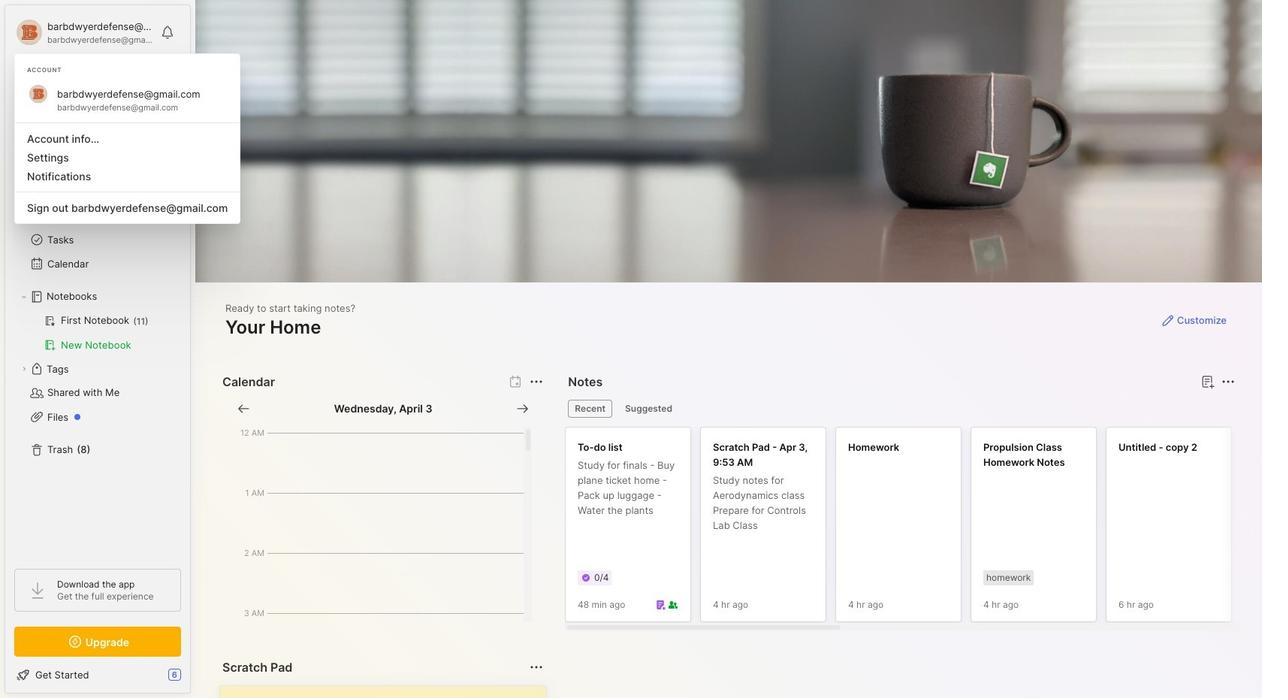 Task type: vqa. For each thing, say whether or not it's contained in the screenshot.
Add a reminder image
no



Task type: locate. For each thing, give the bounding box(es) containing it.
main element
[[0, 0, 195, 698]]

tree
[[5, 147, 190, 555]]

None search field
[[41, 74, 168, 92]]

Account field
[[14, 17, 153, 47]]

group
[[14, 309, 180, 357]]

Start writing… text field
[[232, 686, 546, 698]]

Help and Learning task checklist field
[[5, 663, 190, 687]]

group inside tree
[[14, 309, 180, 357]]

expand notebooks image
[[20, 292, 29, 301]]

tab list
[[568, 400, 1233, 418]]

1 horizontal spatial tab
[[618, 400, 679, 418]]

0 horizontal spatial tab
[[568, 400, 612, 418]]

tab
[[568, 400, 612, 418], [618, 400, 679, 418]]

row group
[[565, 427, 1262, 631]]

More actions field
[[526, 371, 547, 392], [1218, 371, 1239, 392], [526, 657, 547, 678]]

tree inside main element
[[5, 147, 190, 555]]

Search text field
[[41, 77, 168, 91]]

dropdown list menu
[[15, 116, 240, 217]]

Choose date to view field
[[334, 401, 432, 416]]

none search field inside main element
[[41, 74, 168, 92]]

more actions image
[[528, 373, 546, 391], [1220, 373, 1238, 391], [528, 658, 546, 676]]

2 tab from the left
[[618, 400, 679, 418]]



Task type: describe. For each thing, give the bounding box(es) containing it.
1 tab from the left
[[568, 400, 612, 418]]

click to collapse image
[[190, 670, 201, 688]]

expand tags image
[[20, 364, 29, 373]]



